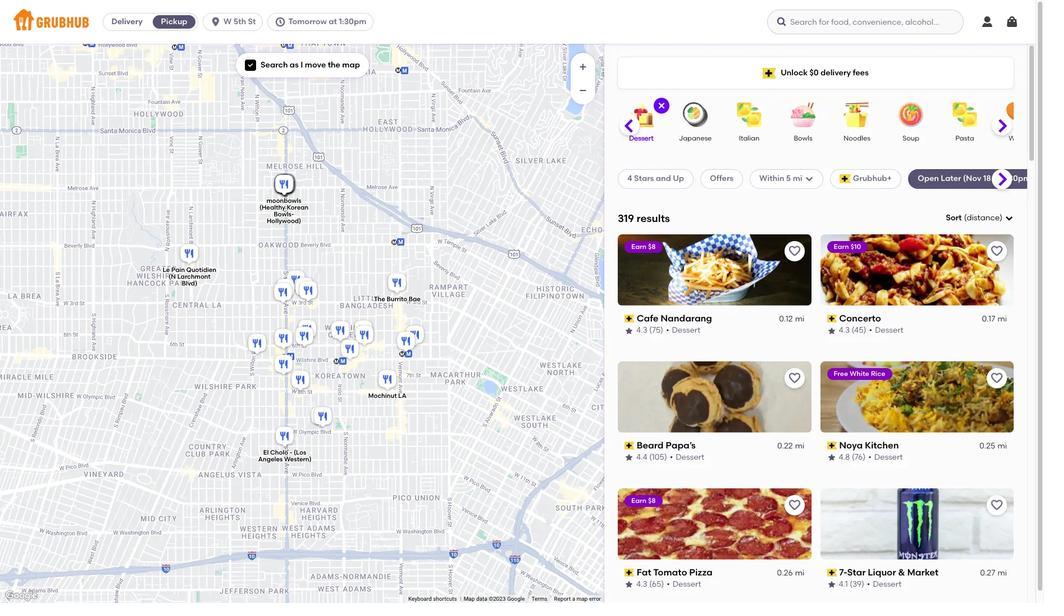 Task type: locate. For each thing, give the bounding box(es) containing it.
subscription pass image for 7-star liquor & market
[[828, 569, 838, 577]]

el cholo - (los angeles western) image
[[274, 425, 296, 449]]

within
[[760, 174, 785, 183]]

subscription pass image
[[625, 442, 635, 450]]

la
[[399, 392, 407, 400]]

• dessert
[[667, 326, 701, 335], [870, 326, 904, 335], [670, 453, 705, 462], [869, 453, 904, 462], [667, 580, 702, 589], [868, 580, 902, 589]]

2 earn $8 from the top
[[632, 497, 656, 505]]

map
[[343, 60, 360, 70], [577, 596, 588, 602]]

dessert right (45)
[[876, 326, 904, 335]]

mi right 5
[[793, 174, 803, 183]]

star icon image down subscription pass image
[[625, 453, 634, 462]]

boba time image
[[354, 323, 376, 348]]

japanese image
[[676, 102, 716, 127]]

1 vertical spatial grubhub plus flag logo image
[[840, 174, 851, 183]]

noya kitchen
[[840, 440, 900, 451]]

0.17 mi
[[983, 314, 1008, 324]]

map right the on the top left of the page
[[343, 60, 360, 70]]

$0
[[810, 68, 819, 77]]

• dessert down kitchen
[[869, 453, 904, 462]]

0 vertical spatial map
[[343, 60, 360, 70]]

grubhub plus flag logo image left unlock in the top right of the page
[[763, 68, 777, 78]]

tomorrow at 1:30pm
[[289, 17, 367, 26]]

1 horizontal spatial at
[[994, 174, 1002, 183]]

subscription pass image left fat
[[625, 569, 635, 577]]

mi for papa's
[[796, 441, 805, 451]]

dessert down dessert image
[[630, 134, 654, 142]]

(n
[[169, 273, 176, 280]]

map data ©2023 google
[[464, 596, 525, 602]]

subscription pass image left noya
[[828, 442, 838, 450]]

mi right 0.22
[[796, 441, 805, 451]]

0 vertical spatial earn $8
[[632, 243, 656, 251]]

grubhub plus flag logo image left grubhub+
[[840, 174, 851, 183]]

$8
[[649, 243, 656, 251], [649, 497, 656, 505]]

earn for concerto
[[834, 243, 850, 251]]

st
[[248, 17, 256, 26]]

grubhub plus flag logo image for grubhub+
[[840, 174, 851, 183]]

svg image
[[981, 15, 995, 29], [777, 16, 788, 28], [247, 62, 254, 69], [1006, 214, 1015, 223]]

soup image
[[892, 102, 931, 127]]

tomorrow
[[289, 17, 327, 26]]

w
[[224, 17, 232, 26]]

1 vertical spatial map
[[577, 596, 588, 602]]

1 earn $8 from the top
[[632, 243, 656, 251]]

cafe nandarang logo image
[[618, 234, 812, 306]]

• dessert down papa's
[[670, 453, 705, 462]]

mi right 0.12
[[796, 314, 805, 324]]

4.8 (76)
[[840, 453, 866, 462]]

4.3
[[637, 326, 648, 335], [840, 326, 851, 335], [637, 580, 648, 589]]

star icon image left 4.1
[[828, 580, 837, 589]]

1 $8 from the top
[[649, 243, 656, 251]]

• dessert down liquor
[[868, 580, 902, 589]]

boba story image
[[273, 353, 295, 377]]

save this restaurant image for noya kitchen
[[991, 371, 1004, 385]]

nandarang
[[661, 313, 713, 324]]

• dessert for fat tomato pizza
[[667, 580, 702, 589]]

4.3 down fat
[[637, 580, 648, 589]]

move
[[305, 60, 326, 70]]

(75)
[[650, 326, 664, 335]]

• right (45)
[[870, 326, 873, 335]]

el cholo - (los angeles western)
[[258, 449, 312, 463]]

map right a
[[577, 596, 588, 602]]

cholo
[[270, 449, 288, 456]]

earn down the 319 results
[[632, 243, 647, 251]]

offers
[[711, 174, 734, 183]]

dessert for papa's
[[676, 453, 705, 462]]

•
[[667, 326, 670, 335], [870, 326, 873, 335], [670, 453, 674, 462], [869, 453, 872, 462], [667, 580, 670, 589], [868, 580, 871, 589]]

• dessert for noya kitchen
[[869, 453, 904, 462]]

0.25
[[980, 441, 996, 451]]

Search for food, convenience, alcohol... search field
[[768, 10, 965, 34]]

star icon image left 4.3 (75)
[[625, 326, 634, 335]]

dessert down papa's
[[676, 453, 705, 462]]

$10
[[851, 243, 862, 251]]

kitchen
[[866, 440, 900, 451]]

sort ( distance )
[[947, 213, 1003, 223]]

star icon image for beard papa's
[[625, 453, 634, 462]]

grubhub+
[[854, 174, 893, 183]]

1 vertical spatial $8
[[649, 497, 656, 505]]

$8 down results
[[649, 243, 656, 251]]

4.3 left (45)
[[840, 326, 851, 335]]

$8 down 4.4 (105)
[[649, 497, 656, 505]]

toe bang cafe image
[[352, 318, 375, 343]]

plus icon image
[[578, 61, 589, 73]]

2 $8 from the top
[[649, 497, 656, 505]]

star icon image left the 4.8
[[828, 453, 837, 462]]

• dessert right (45)
[[870, 326, 904, 335]]

hollywood)
[[267, 217, 301, 225]]

• for beard papa's
[[670, 453, 674, 462]]

18
[[984, 174, 992, 183]]

(healthy
[[260, 204, 286, 211]]

at inside button
[[329, 17, 337, 26]]

grubhub plus flag logo image for unlock $0 delivery fees
[[763, 68, 777, 78]]

shortcuts
[[433, 596, 457, 602]]

earn $8 down 4.4
[[632, 497, 656, 505]]

• dessert down fat tomato pizza
[[667, 580, 702, 589]]

None field
[[947, 212, 1015, 224]]

bevvy image
[[273, 173, 296, 198]]

mi right 0.17 on the bottom
[[998, 314, 1008, 324]]

quotidien
[[187, 266, 217, 274]]

delivery
[[821, 68, 852, 77]]

mochinut la image
[[377, 368, 399, 393]]

5th
[[234, 17, 246, 26]]

save this restaurant button
[[785, 241, 805, 261], [988, 241, 1008, 261], [785, 368, 805, 388], [988, 368, 1008, 388], [785, 495, 805, 515], [988, 495, 1008, 515]]

free
[[834, 370, 849, 378]]

angeles
[[258, 455, 283, 463]]

0.17
[[983, 314, 996, 324]]

minus icon image
[[578, 85, 589, 96]]

(los
[[294, 449, 307, 456]]

search
[[261, 60, 288, 70]]

1:30pm)
[[1004, 174, 1034, 183]]

fat tomato pizza
[[637, 567, 713, 578]]

nancy silverton's - nancy fancy gelato image
[[274, 173, 297, 198]]

liquor
[[869, 567, 897, 578]]

dessert for tomato
[[673, 580, 702, 589]]

fat
[[637, 567, 652, 578]]

0 horizontal spatial at
[[329, 17, 337, 26]]

subscription pass image left cafe
[[625, 315, 635, 323]]

• dessert down nandarang
[[667, 326, 701, 335]]

moonbowls (healthy korean bowls- hollywood)
[[260, 197, 309, 225]]

save this restaurant image
[[788, 244, 802, 258], [788, 371, 802, 385], [991, 371, 1004, 385], [788, 498, 802, 512], [991, 498, 1004, 512]]

4.4 (105)
[[637, 453, 668, 462]]

the
[[328, 60, 341, 70]]

none field containing sort
[[947, 212, 1015, 224]]

(45)
[[852, 326, 867, 335]]

0 vertical spatial $8
[[649, 243, 656, 251]]

dessert down kitchen
[[875, 453, 904, 462]]

4.1
[[840, 580, 849, 589]]

at right "18"
[[994, 174, 1002, 183]]

• down "beard papa's"
[[670, 453, 674, 462]]

4.3 (75)
[[637, 326, 664, 335]]

star
[[848, 567, 866, 578]]

a
[[573, 596, 576, 602]]

1 horizontal spatial map
[[577, 596, 588, 602]]

fees
[[854, 68, 869, 77]]

fatamorgana gelato image
[[273, 173, 296, 198]]

)
[[1001, 213, 1003, 223]]

sweet rose creamery image
[[273, 173, 296, 198]]

1 vertical spatial earn $8
[[632, 497, 656, 505]]

subscription pass image left "concerto"
[[828, 315, 838, 323]]

grubhub plus flag logo image
[[763, 68, 777, 78], [840, 174, 851, 183]]

brady's bakery image
[[274, 173, 297, 198]]

1 vertical spatial at
[[994, 174, 1002, 183]]

google
[[508, 596, 525, 602]]

star icon image
[[625, 326, 634, 335], [828, 326, 837, 335], [625, 453, 634, 462], [828, 453, 837, 462], [625, 580, 634, 589], [828, 580, 837, 589]]

pasta
[[956, 134, 975, 142]]

terms
[[532, 596, 548, 602]]

dessert down nandarang
[[673, 326, 701, 335]]

0 horizontal spatial grubhub plus flag logo image
[[763, 68, 777, 78]]

save this restaurant image
[[991, 244, 1004, 258]]

noodles
[[844, 134, 871, 142]]

mi
[[793, 174, 803, 183], [796, 314, 805, 324], [998, 314, 1008, 324], [796, 441, 805, 451], [998, 441, 1008, 451], [796, 568, 805, 578], [998, 568, 1008, 578]]

7-star liquor & market logo image
[[821, 488, 1015, 560]]

earn down 4.4
[[632, 497, 647, 505]]

svg image
[[1006, 15, 1020, 29], [210, 16, 222, 28], [275, 16, 286, 28], [658, 101, 667, 110], [805, 174, 814, 183]]

bowls
[[794, 134, 813, 142]]

house of birria image
[[274, 173, 297, 198]]

• right (65) at the right bottom of page
[[667, 580, 670, 589]]

• dessert for 7-star liquor & market
[[868, 580, 902, 589]]

and
[[656, 174, 672, 183]]

dessert
[[630, 134, 654, 142], [673, 326, 701, 335], [876, 326, 904, 335], [676, 453, 705, 462], [875, 453, 904, 462], [673, 580, 702, 589], [874, 580, 902, 589]]

yogurtland image
[[395, 330, 418, 354]]

star icon image left 4.3 (45)
[[828, 326, 837, 335]]

$8 for fat
[[649, 497, 656, 505]]

i
[[301, 60, 303, 70]]

• right (75)
[[667, 326, 670, 335]]

1 horizontal spatial grubhub plus flag logo image
[[840, 174, 851, 183]]

earn for cafe nandarang
[[632, 243, 647, 251]]

0 horizontal spatial map
[[343, 60, 360, 70]]

star icon image left 4.3 (65)
[[625, 580, 634, 589]]

unlock $0 delivery fees
[[781, 68, 869, 77]]

• right (76)
[[869, 453, 872, 462]]

0 vertical spatial grubhub plus flag logo image
[[763, 68, 777, 78]]

4.3 down cafe
[[637, 326, 648, 335]]

bowls image
[[784, 102, 823, 127]]

anju house image
[[285, 268, 307, 293]]

soup
[[903, 134, 920, 142]]

el
[[264, 449, 269, 456]]

map region
[[0, 0, 629, 603]]

at
[[329, 17, 337, 26], [994, 174, 1002, 183]]

at left 1:30pm
[[329, 17, 337, 26]]

subscription pass image left 7-
[[828, 569, 838, 577]]

mi right 0.25
[[998, 441, 1008, 451]]

mi right the 0.26
[[796, 568, 805, 578]]

mi right 0.27
[[998, 568, 1008, 578]]

pain
[[171, 266, 185, 274]]

dream pops image
[[273, 173, 296, 198]]

0 vertical spatial at
[[329, 17, 337, 26]]

dessert down 7-star liquor & market
[[874, 580, 902, 589]]

mi for kitchen
[[998, 441, 1008, 451]]

slurpin' ramen bar image
[[289, 368, 312, 393]]

dessert down fat tomato pizza
[[673, 580, 702, 589]]

wasabi japanese noodle house image
[[339, 338, 361, 362]]

earn left $10
[[834, 243, 850, 251]]

svg image inside w 5th st button
[[210, 16, 222, 28]]

dr. shica's bakery image
[[274, 173, 296, 198]]

subscription pass image
[[625, 315, 635, 323], [828, 315, 838, 323], [828, 442, 838, 450], [625, 569, 635, 577], [828, 569, 838, 577]]

earn $8
[[632, 243, 656, 251], [632, 497, 656, 505]]

earn $8 down the 319 results
[[632, 243, 656, 251]]

• right "(39)"
[[868, 580, 871, 589]]



Task type: describe. For each thing, give the bounding box(es) containing it.
dessert for nandarang
[[673, 326, 701, 335]]

bae
[[409, 295, 421, 303]]

• dessert for beard papa's
[[670, 453, 705, 462]]

white
[[850, 370, 870, 378]]

blvd)
[[182, 280, 197, 287]]

save this restaurant image for cafe nandarang
[[788, 244, 802, 258]]

• dessert for cafe nandarang
[[667, 326, 701, 335]]

save this restaurant button for cafe nandarang
[[785, 241, 805, 261]]

pickup
[[161, 17, 188, 26]]

subscription pass image for fat tomato pizza
[[625, 569, 635, 577]]

0.22 mi
[[778, 441, 805, 451]]

beard papa's logo image
[[618, 361, 812, 433]]

le
[[163, 266, 170, 274]]

save this restaurant button for concerto
[[988, 241, 1008, 261]]

dessert for star
[[874, 580, 902, 589]]

4.1 (39)
[[840, 580, 865, 589]]

4.3 (45)
[[840, 326, 867, 335]]

7-star liquor & market image
[[293, 276, 316, 300]]

• for noya kitchen
[[869, 453, 872, 462]]

concerto
[[840, 313, 882, 324]]

noya kitchen image
[[297, 279, 320, 304]]

le pain quotidien (n larchmont blvd) image
[[178, 242, 201, 267]]

subscription pass image for cafe nandarang
[[625, 315, 635, 323]]

mi for star
[[998, 568, 1008, 578]]

0.12
[[780, 314, 793, 324]]

main navigation navigation
[[0, 0, 1037, 44]]

fat tomato pizza logo image
[[618, 488, 812, 560]]

• for cafe nandarang
[[667, 326, 670, 335]]

0.12 mi
[[780, 314, 805, 324]]

4.3 (65)
[[637, 580, 665, 589]]

7-star liquor & market
[[840, 567, 939, 578]]

wings
[[1010, 134, 1030, 142]]

open later (nov 18 at 1:30pm)
[[918, 174, 1034, 183]]

wings image
[[1000, 102, 1039, 127]]

mumu bakery & cake image
[[312, 405, 334, 430]]

keyboard
[[409, 596, 432, 602]]

cafe nandarang
[[637, 313, 713, 324]]

5
[[787, 174, 792, 183]]

tomorrow at 1:30pm button
[[268, 13, 378, 31]]

unlock
[[781, 68, 808, 77]]

le pain quotidien (n larchmont blvd)
[[163, 266, 217, 287]]

noodles image
[[838, 102, 877, 127]]

svg image inside tomorrow at 1:30pm button
[[275, 16, 286, 28]]

save this restaurant button for fat tomato pizza
[[785, 495, 805, 515]]

earn $8 for cafe
[[632, 243, 656, 251]]

dessert image
[[622, 102, 662, 127]]

the
[[374, 295, 385, 303]]

earn $8 for fat
[[632, 497, 656, 505]]

cafe
[[637, 313, 659, 324]]

• dessert for concerto
[[870, 326, 904, 335]]

within 5 mi
[[760, 174, 803, 183]]

4.3 for cafe nandarang
[[637, 326, 648, 335]]

$8 for cafe
[[649, 243, 656, 251]]

tomato
[[654, 567, 688, 578]]

the burrito bae
[[374, 295, 421, 303]]

western)
[[284, 455, 312, 463]]

moonbowls (healthy korean bowls-hollywood) image
[[273, 173, 296, 198]]

google image
[[3, 589, 40, 603]]

keyboard shortcuts
[[409, 596, 457, 602]]

fat tomato pizza image
[[272, 281, 295, 306]]

mochinut la
[[369, 392, 407, 400]]

1:30pm
[[339, 17, 367, 26]]

• for fat tomato pizza
[[667, 580, 670, 589]]

4.3 for concerto
[[840, 326, 851, 335]]

lulubowls (hawaiian-inspired bowls- hollywood) image
[[274, 173, 297, 198]]

beard papa's image
[[273, 327, 295, 352]]

subscription pass image for concerto
[[828, 315, 838, 323]]

desserts now image
[[274, 173, 297, 198]]

earn for fat tomato pizza
[[632, 497, 647, 505]]

korean
[[287, 204, 309, 211]]

319 results
[[618, 212, 671, 225]]

star icon image for cafe nandarang
[[625, 326, 634, 335]]

cafe mak image
[[404, 323, 427, 348]]

earn $10
[[834, 243, 862, 251]]

4.4
[[637, 453, 648, 462]]

results
[[637, 212, 671, 225]]

italian
[[740, 134, 760, 142]]

star icon image for concerto
[[828, 326, 837, 335]]

save this restaurant image for fat tomato pizza
[[788, 498, 802, 512]]

amandine patisserie cafe image
[[309, 404, 332, 429]]

0.26 mi
[[778, 568, 805, 578]]

data
[[477, 596, 488, 602]]

(
[[965, 213, 967, 223]]

as
[[290, 60, 299, 70]]

• for 7-star liquor & market
[[868, 580, 871, 589]]

open
[[918, 174, 940, 183]]

save this restaurant button for noya kitchen
[[988, 368, 1008, 388]]

terms link
[[532, 596, 548, 602]]

rethink ice cream (lactose-free/tummy-friendly) image
[[274, 173, 297, 198]]

(65)
[[650, 580, 665, 589]]

star icon image for fat tomato pizza
[[625, 580, 634, 589]]

beard papa's
[[637, 440, 696, 451]]

burrito
[[387, 295, 408, 303]]

sort
[[947, 213, 963, 223]]

subscription pass image for noya kitchen
[[828, 442, 838, 450]]

0.27 mi
[[981, 568, 1008, 578]]

mi for tomato
[[796, 568, 805, 578]]

(76)
[[853, 453, 866, 462]]

noya kitchen logo image
[[821, 361, 1015, 433]]

the dolly llama image
[[274, 277, 297, 302]]

-
[[290, 449, 293, 456]]

namsan image
[[329, 319, 352, 344]]

larchmont
[[177, 273, 211, 280]]

mochinut
[[369, 392, 397, 400]]

the burrito bae image
[[386, 271, 409, 296]]

cafe nandarang image
[[296, 318, 319, 343]]

7-
[[840, 567, 848, 578]]

(nov
[[964, 174, 982, 183]]

pizza
[[690, 567, 713, 578]]

mi for nandarang
[[796, 314, 805, 324]]

stars
[[635, 174, 655, 183]]

map
[[464, 596, 475, 602]]

star icon image for noya kitchen
[[828, 453, 837, 462]]

4.8
[[840, 453, 851, 462]]

italian image
[[730, 102, 770, 127]]

0.26
[[778, 568, 793, 578]]

319
[[618, 212, 635, 225]]

• for concerto
[[870, 326, 873, 335]]

keyboard shortcuts button
[[409, 595, 457, 603]]

concerto logo image
[[821, 234, 1015, 306]]

later
[[942, 174, 962, 183]]

free white rice
[[834, 370, 886, 378]]

report
[[555, 596, 571, 602]]

crafted donuts image
[[246, 332, 269, 357]]

concerto image
[[293, 325, 316, 349]]

star icon image for 7-star liquor & market
[[828, 580, 837, 589]]

4.3 for fat tomato pizza
[[637, 580, 648, 589]]

rice
[[872, 370, 886, 378]]

dessert for kitchen
[[875, 453, 904, 462]]

pasta image
[[946, 102, 985, 127]]

ben's fast food image
[[274, 173, 297, 198]]

w 5th st
[[224, 17, 256, 26]]

distance
[[967, 213, 1001, 223]]

japanese
[[679, 134, 712, 142]]

(39)
[[850, 580, 865, 589]]

error
[[590, 596, 601, 602]]

4 stars and up
[[628, 174, 685, 183]]

noya
[[840, 440, 863, 451]]

delivery
[[112, 17, 143, 26]]



Task type: vqa. For each thing, say whether or not it's contained in the screenshot.
CHEESES. inside one of our famous hand-rolled egg rolls loaded with seasoned beef, onions and all three cheeses. served with sweet chili sauce for dipping.
no



